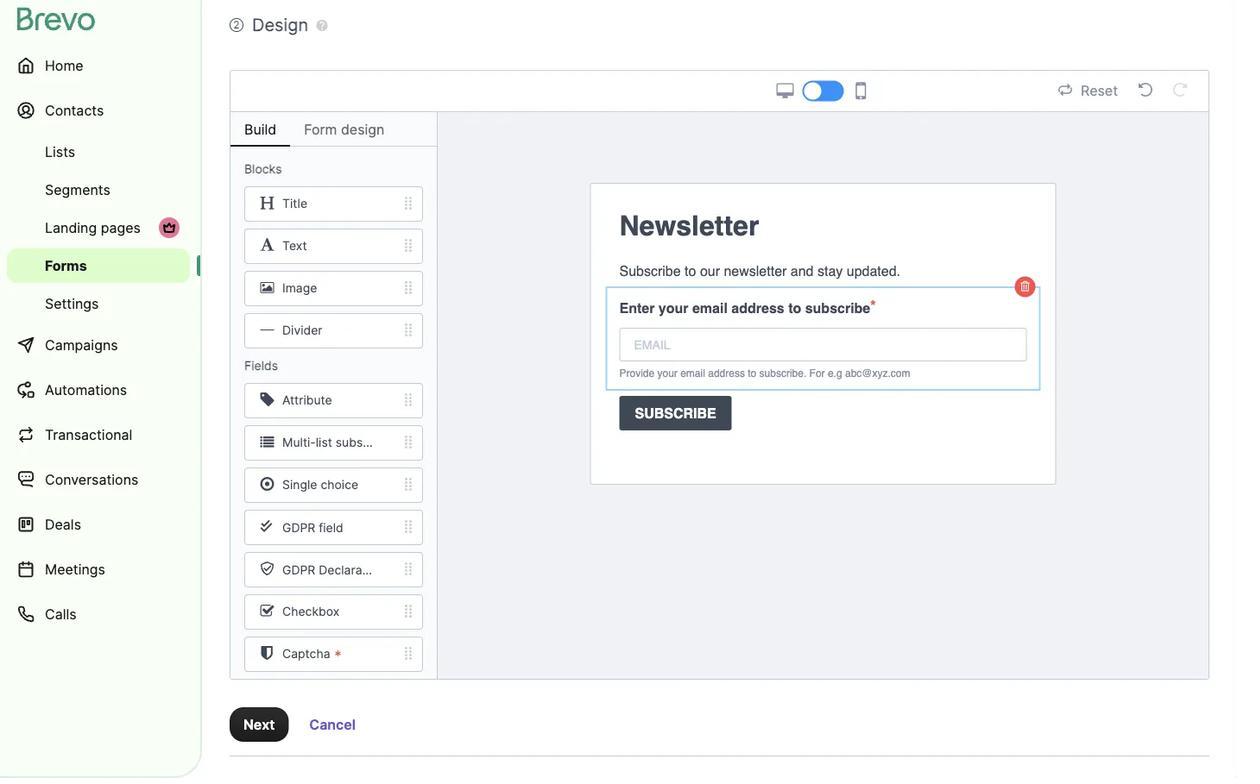 Task type: describe. For each thing, give the bounding box(es) containing it.
forms
[[45, 257, 87, 274]]

captcha button
[[230, 637, 437, 673]]

email for provide
[[680, 367, 705, 379]]

design
[[252, 14, 308, 35]]

provide your email address to subscribe. for e.g abc@xyz.com
[[619, 367, 910, 379]]

settings link
[[7, 287, 190, 321]]

cancel
[[309, 717, 356, 733]]

newsletter
[[619, 210, 759, 242]]

stay
[[818, 263, 843, 279]]

e.g
[[828, 367, 842, 379]]

gdpr for gdpr declaration
[[282, 563, 315, 578]]

title button
[[230, 186, 437, 222]]

checkbox
[[282, 605, 340, 620]]

newsletter button
[[606, 199, 1041, 254]]

image button
[[230, 271, 437, 306]]

newsletter
[[724, 263, 787, 279]]

email for enter
[[692, 300, 728, 316]]

lists link
[[7, 135, 190, 169]]

subscribe
[[805, 300, 870, 316]]

reset
[[1081, 82, 1118, 99]]

subscribe to our newsletter and stay updated. button
[[606, 254, 1041, 288]]

subscription
[[336, 436, 406, 450]]

design
[[341, 121, 385, 138]]

captcha
[[282, 647, 330, 662]]

form design link
[[290, 112, 398, 147]]

forms link
[[7, 249, 190, 283]]

lists
[[45, 143, 75, 160]]

cancel button
[[295, 708, 369, 742]]

gdpr for gdpr field
[[282, 521, 315, 535]]

meetings link
[[7, 549, 190, 590]]

single choice button
[[230, 468, 437, 503]]

subscribe button
[[606, 389, 1041, 438]]

list
[[316, 436, 332, 450]]

attribute
[[282, 393, 332, 408]]

pages
[[101, 219, 141, 236]]

reset button
[[1053, 80, 1123, 102]]

gdpr declaration
[[282, 563, 384, 578]]

Newsletter text field
[[619, 205, 1027, 247]]

subscribe to our newsletter and stay updated.
[[619, 263, 900, 279]]

automations
[[45, 382, 127, 398]]

multi-list subscription
[[282, 436, 406, 450]]

fields
[[244, 359, 278, 373]]

deals link
[[7, 504, 190, 546]]

image
[[282, 281, 317, 296]]

build
[[244, 121, 276, 138]]

landing pages
[[45, 219, 141, 236]]

Subscribe to our newsletter and stay updated. text field
[[619, 261, 1027, 281]]

contacts
[[45, 102, 104, 119]]

gdpr declaration button
[[230, 553, 437, 588]]

address for subscribe
[[731, 300, 784, 316]]

to for subscribe
[[788, 300, 801, 316]]

your for enter
[[659, 300, 688, 316]]

settings
[[45, 295, 99, 312]]

gdpr field
[[282, 521, 343, 535]]



Task type: locate. For each thing, give the bounding box(es) containing it.
to left subscribe.
[[748, 367, 756, 379]]

blocks
[[244, 162, 282, 177]]

enter your email address to subscribe
[[619, 300, 870, 316]]

campaigns
[[45, 337, 118, 354]]

subscribe
[[619, 263, 681, 279]]

subscribe.
[[759, 367, 807, 379]]

landing pages link
[[7, 211, 190, 245]]

segments link
[[7, 173, 190, 207]]

0 vertical spatial your
[[659, 300, 688, 316]]

field
[[319, 521, 343, 535]]

conversations
[[45, 471, 138, 488]]

form design
[[304, 121, 385, 138]]

provide
[[619, 367, 655, 379]]

your right the 'provide'
[[657, 367, 678, 379]]

next button
[[230, 708, 289, 742]]

calls
[[45, 606, 77, 623]]

to inside text field
[[685, 263, 696, 279]]

divider button
[[230, 313, 437, 349]]

gdpr left field
[[282, 521, 315, 535]]

email
[[692, 300, 728, 316], [680, 367, 705, 379]]

meetings
[[45, 561, 105, 578]]

home
[[45, 57, 83, 74]]

1 gdpr from the top
[[282, 521, 315, 535]]

multi-list subscription button
[[230, 426, 437, 461]]

1 vertical spatial address
[[708, 367, 745, 379]]

updated.
[[847, 263, 900, 279]]

to for subscribe.
[[748, 367, 756, 379]]

transactional link
[[7, 414, 190, 456]]

automations link
[[7, 369, 190, 411]]

subscribe
[[635, 405, 716, 421]]

1 vertical spatial your
[[657, 367, 678, 379]]

to down the and
[[788, 300, 801, 316]]

address left subscribe.
[[708, 367, 745, 379]]

email up subscribe
[[680, 367, 705, 379]]

single
[[282, 478, 317, 493]]

your for provide
[[657, 367, 678, 379]]

left___rvooi image
[[162, 221, 176, 235]]

1 vertical spatial gdpr
[[282, 563, 315, 578]]

text
[[282, 239, 307, 254]]

next
[[243, 717, 275, 733]]

2 vertical spatial to
[[748, 367, 756, 379]]

deals
[[45, 516, 81, 533]]

build link
[[230, 112, 290, 147]]

gdpr field button
[[230, 510, 437, 546]]

0 vertical spatial email
[[692, 300, 728, 316]]

gdpr
[[282, 521, 315, 535], [282, 563, 315, 578]]

to left our
[[685, 263, 696, 279]]

your right enter
[[659, 300, 688, 316]]

to
[[685, 263, 696, 279], [788, 300, 801, 316], [748, 367, 756, 379]]

text button
[[230, 229, 437, 264]]

attribute button
[[230, 383, 437, 419]]

1 horizontal spatial to
[[748, 367, 756, 379]]

address for subscribe.
[[708, 367, 745, 379]]

and
[[791, 263, 814, 279]]

choice
[[321, 478, 358, 493]]

for
[[809, 367, 825, 379]]

address down subscribe to our newsletter and stay updated.
[[731, 300, 784, 316]]

0 vertical spatial gdpr
[[282, 521, 315, 535]]

single choice
[[282, 478, 358, 493]]

gdpr inside button
[[282, 563, 315, 578]]

campaigns link
[[7, 325, 190, 366]]

enter
[[619, 300, 655, 316]]

gdpr inside button
[[282, 521, 315, 535]]

declaration
[[319, 563, 384, 578]]

2 gdpr from the top
[[282, 563, 315, 578]]

multi-
[[282, 436, 316, 450]]

segments
[[45, 181, 110, 198]]

2 horizontal spatial to
[[788, 300, 801, 316]]

conversations link
[[7, 459, 190, 501]]

2
[[233, 19, 240, 31]]

0 horizontal spatial to
[[685, 263, 696, 279]]

1 vertical spatial email
[[680, 367, 705, 379]]

contacts link
[[7, 90, 190, 131]]

1 vertical spatial to
[[788, 300, 801, 316]]

form
[[304, 121, 337, 138]]

0 vertical spatial address
[[731, 300, 784, 316]]

calls link
[[7, 594, 190, 635]]

your
[[659, 300, 688, 316], [657, 367, 678, 379]]

email down our
[[692, 300, 728, 316]]

our
[[700, 263, 720, 279]]

transactional
[[45, 426, 132, 443]]

abc@xyz.com
[[845, 367, 910, 379]]

None text field
[[619, 328, 1027, 362]]

divider
[[282, 323, 322, 338]]

title
[[282, 197, 307, 211]]

home link
[[7, 45, 190, 86]]

landing
[[45, 219, 97, 236]]

address
[[731, 300, 784, 316], [708, 367, 745, 379]]

gdpr up checkbox
[[282, 563, 315, 578]]

checkbox button
[[230, 595, 437, 630]]

0 vertical spatial to
[[685, 263, 696, 279]]



Task type: vqa. For each thing, say whether or not it's contained in the screenshot.
SUBSCRIBE TO OUR NEWSLETTER AND STAY UPDATED. text box
yes



